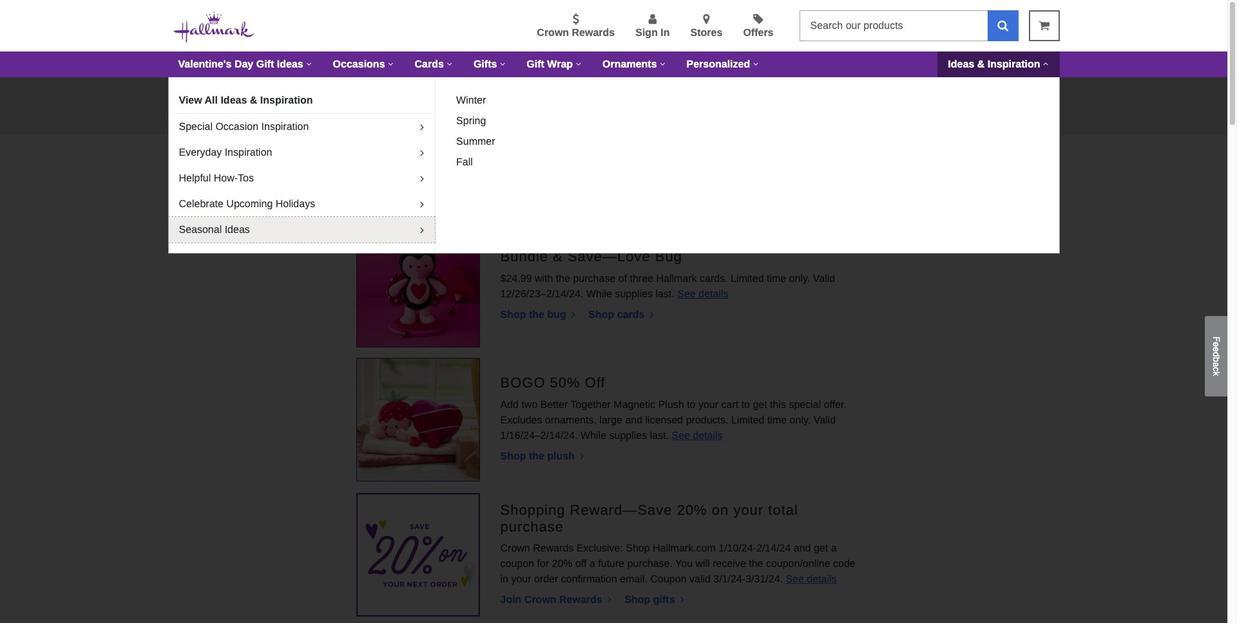 Task type: vqa. For each thing, say whether or not it's contained in the screenshot.
inspiration
yes



Task type: locate. For each thing, give the bounding box(es) containing it.
$24.99 with the purchase of three hallmark cards. limited time only. valid 12/26/23–2/14/24. while supplies last.
[[501, 273, 835, 300]]

see down bug
[[678, 289, 696, 300]]

0 horizontal spatial gift
[[256, 59, 274, 70]]

see details down coupon/online
[[786, 575, 837, 586]]

all offers
[[465, 149, 511, 160]]

offers up personalized "link"
[[743, 27, 774, 38]]

see
[[678, 289, 696, 300], [672, 430, 690, 441], [786, 575, 804, 586]]

offers for all offers
[[481, 149, 511, 160]]

while inside add two better together magnetic plush to your cart to get this special offer. excludes ornaments, large and licensed products. limited time only. valid 1/16/24–2/14/24. while supplies last.
[[581, 430, 607, 441]]

will
[[696, 559, 710, 570]]

confirmation
[[561, 575, 617, 586]]

plush
[[547, 451, 575, 462]]

special
[[487, 100, 533, 111], [789, 399, 821, 410]]

e
[[1212, 342, 1222, 347], [1212, 347, 1222, 352]]

0 horizontal spatial all
[[205, 95, 218, 106]]

icon image
[[569, 309, 576, 320], [648, 309, 654, 320], [578, 451, 584, 461], [605, 595, 612, 605], [678, 595, 684, 605]]

1 vertical spatial &
[[250, 95, 257, 106]]

and inside the "crown rewards exclusive: shop hallmark.com 1/10/24-2/14/24 and get a coupon for 20% off a future purchase. you will receive the coupon/online code in your order confirmation email. coupon valid 3/1/24-3/31/24."
[[794, 544, 811, 555]]

celebrate upcoming holidays
[[179, 199, 315, 209]]

shop inside the "crown rewards exclusive: shop hallmark.com 1/10/24-2/14/24 and get a coupon for 20% off a future purchase. you will receive the coupon/online code in your order confirmation email. coupon valid 3/1/24-3/31/24."
[[626, 544, 650, 555]]

1 vertical spatial limited
[[732, 415, 765, 426]]

None search field
[[800, 10, 1019, 41]]

in left the stores on the top right of page
[[661, 27, 670, 38]]

1 to from the left
[[687, 399, 696, 410]]

off
[[576, 559, 587, 570]]

purchase.
[[628, 559, 673, 570]]

gift left wrap
[[527, 59, 545, 70]]

shop for bogo 50% off
[[501, 451, 526, 462]]

0 vertical spatial hallmark
[[356, 191, 433, 214]]

offers down fall link at left
[[437, 191, 486, 214]]

0 horizontal spatial for
[[461, 100, 484, 111]]

ideas inside view all ideas & inspiration link
[[221, 95, 247, 106]]

get left this
[[753, 399, 767, 410]]

for
[[461, 100, 484, 111], [537, 559, 549, 570]]

2 horizontal spatial a
[[1212, 362, 1222, 367]]

limited right cards.
[[731, 273, 764, 284]]

only. inside "$24.99 with the purchase of three hallmark cards. limited time only. valid 12/26/23–2/14/24. while supplies last."
[[789, 273, 810, 284]]

gift wrap
[[527, 59, 573, 70]]

2 vertical spatial see details
[[786, 575, 837, 586]]

see down "licensed"
[[672, 430, 690, 441]]

0 vertical spatial supplies
[[615, 289, 653, 300]]

0 horizontal spatial sign
[[414, 100, 440, 111]]

icon image right bug
[[569, 309, 576, 320]]

0 horizontal spatial tab list
[[169, 88, 435, 243]]

in inside banner
[[661, 27, 670, 38]]

last. inside "$24.99 with the purchase of three hallmark cards. limited time only. valid 12/26/23–2/14/24. while supplies last."
[[656, 289, 675, 300]]

1 tab list from the left
[[169, 88, 435, 243]]

2 tab list from the left
[[446, 88, 1049, 299]]

crown down order
[[525, 595, 557, 606]]

1 time from the top
[[767, 273, 787, 284]]

0 horizontal spatial your
[[511, 575, 531, 586]]

wrap
[[547, 59, 573, 70]]

shop the plush
[[501, 451, 578, 462]]

valid inside "$24.99 with the purchase of three hallmark cards. limited time only. valid 12/26/23–2/14/24. while supplies last."
[[813, 273, 835, 284]]

1 horizontal spatial get
[[814, 544, 828, 555]]

icon image down confirmation
[[605, 595, 612, 605]]

0 vertical spatial details
[[699, 289, 729, 300]]

0 vertical spatial last.
[[656, 289, 675, 300]]

all down summer
[[465, 149, 478, 160]]

see down coupon/online
[[786, 575, 804, 586]]

1 horizontal spatial purchase
[[573, 273, 616, 284]]

ideas
[[277, 59, 303, 70], [948, 59, 975, 70], [221, 95, 247, 106], [225, 224, 250, 235]]

shop down email.
[[625, 595, 651, 606]]

details down products.
[[693, 430, 723, 441]]

shop the plush link
[[501, 451, 594, 462]]

icon image for the
[[648, 309, 654, 320]]

cards link
[[404, 52, 463, 77]]

limited down cart
[[732, 415, 765, 426]]

1 vertical spatial sign
[[414, 100, 440, 111]]

0 vertical spatial offers
[[743, 27, 774, 38]]

f e e d b a c k
[[1212, 337, 1222, 376]]

and down magnetic
[[625, 415, 643, 426]]

0 vertical spatial a
[[1212, 362, 1222, 367]]

supplies down three
[[615, 289, 653, 300]]

special right this
[[789, 399, 821, 410]]

0 vertical spatial limited
[[731, 273, 764, 284]]

your up products.
[[699, 399, 719, 410]]

0 vertical spatial time
[[767, 273, 787, 284]]

0 vertical spatial purchase
[[573, 273, 616, 284]]

1 limited from the top
[[731, 273, 764, 284]]

0 horizontal spatial purchase
[[501, 520, 564, 536]]

1 vertical spatial see
[[672, 430, 690, 441]]

rewards up order
[[533, 544, 574, 555]]

licensed
[[646, 415, 683, 426]]

0 vertical spatial &
[[978, 59, 985, 70]]

1 vertical spatial purchase
[[501, 520, 564, 536]]

in down coupon
[[501, 575, 509, 586]]

0 horizontal spatial to
[[687, 399, 696, 410]]

0 vertical spatial your
[[699, 399, 719, 410]]

a inside button
[[1212, 362, 1222, 367]]

0 vertical spatial 20%
[[677, 503, 708, 519]]

0 vertical spatial crown
[[537, 27, 569, 38]]

rewards inside crown rewards link
[[572, 27, 615, 38]]

gift wrap link
[[517, 52, 592, 77]]

0 vertical spatial get
[[753, 399, 767, 410]]

for inside the "crown rewards exclusive: shop hallmark.com 1/10/24-2/14/24 and get a coupon for 20% off a future purchase. you will receive the coupon/online code in your order confirmation email. coupon valid 3/1/24-3/31/24."
[[537, 559, 549, 570]]

1 vertical spatial crown
[[501, 544, 530, 555]]

2 limited from the top
[[732, 415, 765, 426]]

while down the large
[[581, 430, 607, 441]]

fall link
[[451, 155, 478, 170]]

tab list containing winter
[[446, 88, 1049, 299]]

1 e from the top
[[1212, 342, 1222, 347]]

rewards down confirmation
[[560, 595, 603, 606]]

hallmark link
[[173, 10, 265, 46]]

1 vertical spatial a
[[831, 544, 837, 555]]

0 vertical spatial all
[[205, 95, 218, 106]]

0 vertical spatial see details
[[678, 289, 729, 300]]

1 horizontal spatial your
[[699, 399, 719, 410]]

and up coupon/online
[[794, 544, 811, 555]]

menu bar
[[168, 52, 1060, 77]]

2 vertical spatial &
[[553, 249, 563, 265]]

inspiration down view all ideas & inspiration link
[[261, 121, 309, 132]]

while
[[587, 289, 612, 300], [581, 430, 607, 441]]

shop for crown rewards exclusive: shop hallmark.com 1/10/24-2/14/24 and get a coupon for 20% off a future purchase. you will receive the coupon/online code in your order confirmation email. coupon valid 3/1/24-3/31/24.
[[625, 595, 651, 606]]

see details for on
[[786, 575, 837, 586]]

0 horizontal spatial and
[[625, 415, 643, 426]]

together
[[571, 399, 611, 410]]

details down cards.
[[699, 289, 729, 300]]

for up order
[[537, 559, 549, 570]]

everyday
[[179, 147, 222, 158]]

icon image inside shop the plush link
[[578, 451, 584, 461]]

see details link
[[678, 289, 729, 300], [672, 430, 723, 441], [786, 575, 837, 586]]

0 vertical spatial see
[[678, 289, 696, 300]]

icon image right plush
[[578, 451, 584, 461]]

1 vertical spatial all
[[465, 149, 478, 160]]

1 vertical spatial in
[[501, 575, 509, 586]]

1 vertical spatial 20%
[[552, 559, 573, 570]]

love bug image
[[357, 225, 479, 347]]

1 horizontal spatial all
[[465, 149, 478, 160]]

1 horizontal spatial sign
[[636, 27, 658, 38]]

crown up coupon
[[501, 544, 530, 555]]

icon image inside shop gifts link
[[678, 595, 684, 605]]

crown inside the "crown rewards exclusive: shop hallmark.com 1/10/24-2/14/24 and get a coupon for 20% off a future purchase. you will receive the coupon/online code in your order confirmation email. coupon valid 3/1/24-3/31/24."
[[501, 544, 530, 555]]

rewards for crown rewards exclusive: shop hallmark.com 1/10/24-2/14/24 and get a coupon for 20% off a future purchase. you will receive the coupon/online code in your order confirmation email. coupon valid 3/1/24-3/31/24.
[[533, 544, 574, 555]]

see details down products.
[[672, 430, 723, 441]]

1 vertical spatial your
[[734, 503, 764, 519]]

see for on
[[786, 575, 804, 586]]

to
[[687, 399, 696, 410], [742, 399, 750, 410]]

the
[[556, 273, 570, 284], [529, 309, 545, 320], [529, 451, 545, 462], [749, 559, 763, 570]]

rewards up wrap
[[572, 27, 615, 38]]

0 vertical spatial in
[[661, 27, 670, 38]]

0 horizontal spatial hallmark
[[356, 191, 433, 214]]

1 vertical spatial see details link
[[672, 430, 723, 441]]

1 horizontal spatial gift
[[527, 59, 545, 70]]

0 vertical spatial rewards
[[572, 27, 615, 38]]

icon image for exclusive:
[[678, 595, 684, 605]]

hallmark offers region
[[0, 171, 1228, 624]]

bundle & save—love bug
[[501, 249, 683, 265]]

crown up gift wrap
[[537, 27, 569, 38]]

bogo 50% off
[[501, 375, 606, 392]]

the right with
[[556, 273, 570, 284]]

and
[[625, 415, 643, 426], [794, 544, 811, 555]]

ideas inside valentine's day gift ideas link
[[277, 59, 303, 70]]

purchase down shopping
[[501, 520, 564, 536]]

details
[[699, 289, 729, 300], [693, 430, 723, 441], [807, 575, 837, 586]]

spring
[[456, 115, 486, 126]]

0 vertical spatial valid
[[813, 273, 835, 284]]

join crown rewards link
[[501, 595, 625, 606]]

2 vertical spatial your
[[511, 575, 531, 586]]

tab list
[[169, 88, 435, 243], [446, 88, 1049, 299]]

last. down bug
[[656, 289, 675, 300]]

a up code
[[831, 544, 837, 555]]

sign left up
[[414, 100, 440, 111]]

personalized
[[687, 59, 750, 70]]

0 vertical spatial while
[[587, 289, 612, 300]]

see details link for bug
[[678, 289, 729, 300]]

12/26/23–2/14/24.
[[501, 289, 584, 300]]

summer link
[[451, 134, 501, 150]]

1 horizontal spatial to
[[742, 399, 750, 410]]

icon image right gifts
[[678, 595, 684, 605]]

menu containing crown rewards
[[275, 11, 789, 41]]

plush
[[659, 399, 684, 410]]

the up 3/31/24. in the bottom of the page
[[749, 559, 763, 570]]

to right cart
[[742, 399, 750, 410]]

1 horizontal spatial hallmark
[[656, 273, 697, 284]]

1 vertical spatial last.
[[650, 430, 669, 441]]

icon image inside shop cards link
[[648, 309, 654, 320]]

time inside "$24.99 with the purchase of three hallmark cards. limited time only. valid 12/26/23–2/14/24. while supplies last."
[[767, 273, 787, 284]]

0 horizontal spatial 20%
[[552, 559, 573, 570]]

shop
[[501, 309, 526, 320], [589, 309, 614, 320], [501, 451, 526, 462], [626, 544, 650, 555], [625, 595, 651, 606]]

view all ideas & inspiration link
[[169, 88, 435, 113]]

1 vertical spatial special
[[789, 399, 821, 410]]

20% left off
[[552, 559, 573, 570]]

shop down 12/26/23–2/14/24.
[[501, 309, 526, 320]]

1 horizontal spatial &
[[553, 249, 563, 265]]

offers inside navigation
[[481, 149, 511, 160]]

see details link down cards.
[[678, 289, 729, 300]]

1 vertical spatial while
[[581, 430, 607, 441]]

crown rewards
[[537, 27, 615, 38]]

offers
[[743, 27, 774, 38], [481, 149, 511, 160], [437, 191, 486, 214]]

1 vertical spatial supplies
[[609, 430, 647, 441]]

get up coupon/online
[[814, 544, 828, 555]]

ideas & inspiration link
[[938, 52, 1060, 77]]

off
[[585, 375, 606, 392]]

limited inside add two better together magnetic plush to your cart to get this special offer. excludes ornaments, large and licensed products. limited time only. valid 1/16/24–2/14/24. while supplies last.
[[732, 415, 765, 426]]

3/31/24.
[[746, 575, 783, 586]]

1 vertical spatial for
[[537, 559, 549, 570]]

0 vertical spatial only.
[[789, 273, 810, 284]]

2 vertical spatial details
[[807, 575, 837, 586]]

offers for hallmark offers
[[437, 191, 486, 214]]

icon image right cards
[[648, 309, 654, 320]]

see details link down coupon/online
[[786, 575, 837, 586]]

a right off
[[590, 559, 596, 570]]

icon image inside shop the bug link
[[569, 309, 576, 320]]

limited
[[731, 273, 764, 284], [732, 415, 765, 426]]

occasions link
[[323, 52, 404, 77]]

receive
[[713, 559, 746, 570]]

special right winter
[[487, 100, 533, 111]]

see details link down products.
[[672, 430, 723, 441]]

your right the on
[[734, 503, 764, 519]]

1 vertical spatial see details
[[672, 430, 723, 441]]

0 vertical spatial see details link
[[678, 289, 729, 300]]

&
[[978, 59, 985, 70], [250, 95, 257, 106], [553, 249, 563, 265]]

1 horizontal spatial a
[[831, 544, 837, 555]]

& inside hallmark offers region
[[553, 249, 563, 265]]

all right view
[[205, 95, 218, 106]]

sign inside sign in link
[[636, 27, 658, 38]]

1 vertical spatial time
[[768, 415, 787, 426]]

1 vertical spatial valid
[[814, 415, 836, 426]]

1 vertical spatial rewards
[[533, 544, 574, 555]]

shop down 1/16/24–2/14/24.
[[501, 451, 526, 462]]

for up spring
[[461, 100, 484, 111]]

2 horizontal spatial &
[[978, 59, 985, 70]]

0 vertical spatial for
[[461, 100, 484, 111]]

0 horizontal spatial a
[[590, 559, 596, 570]]

2 vertical spatial a
[[590, 559, 596, 570]]

large
[[600, 415, 623, 426]]

inspiration down the search icon
[[988, 59, 1041, 70]]

crown rewards exclusive: shop hallmark.com 1/10/24-2/14/24 and get a coupon for 20% off a future purchase. you will receive the coupon/online code in your order confirmation email. coupon valid 3/1/24-3/31/24.
[[501, 544, 856, 586]]

1 vertical spatial only.
[[790, 415, 811, 426]]

a up k
[[1212, 362, 1222, 367]]

future
[[598, 559, 625, 570]]

gift
[[256, 59, 274, 70], [527, 59, 545, 70]]

20%
[[677, 503, 708, 519], [552, 559, 573, 570]]

get
[[753, 399, 767, 410], [814, 544, 828, 555]]

sign up for special offers
[[414, 100, 580, 111]]

menu inside banner
[[275, 11, 789, 41]]

f
[[1212, 337, 1222, 342]]

to right plush
[[687, 399, 696, 410]]

e up b
[[1212, 347, 1222, 352]]

2 time from the top
[[768, 415, 787, 426]]

supplies inside "$24.99 with the purchase of three hallmark cards. limited time only. valid 12/26/23–2/14/24. while supplies last."
[[615, 289, 653, 300]]

1 vertical spatial hallmark
[[656, 273, 697, 284]]

all inside tab list
[[205, 95, 218, 106]]

with
[[535, 273, 553, 284]]

sign up the ornaments link
[[636, 27, 658, 38]]

0 horizontal spatial in
[[501, 575, 509, 586]]

menu bar containing valentine's day gift ideas
[[168, 52, 1060, 77]]

banner containing crown rewards
[[0, 0, 1228, 299]]

crown inside crown rewards link
[[537, 27, 569, 38]]

menu
[[275, 11, 789, 41]]

supplies down the large
[[609, 430, 647, 441]]

special
[[179, 121, 213, 132]]

time right cards.
[[767, 273, 787, 284]]

1 vertical spatial offers
[[481, 149, 511, 160]]

hallmark
[[356, 191, 433, 214], [656, 273, 697, 284]]

offers inside region
[[437, 191, 486, 214]]

gifts link
[[463, 52, 517, 77]]

your inside add two better together magnetic plush to your cart to get this special offer. excludes ornaments, large and licensed products. limited time only. valid 1/16/24–2/14/24. while supplies last.
[[699, 399, 719, 410]]

shop up purchase.
[[626, 544, 650, 555]]

see details for bug
[[678, 289, 729, 300]]

in
[[661, 27, 670, 38], [501, 575, 509, 586]]

0 horizontal spatial get
[[753, 399, 767, 410]]

0 vertical spatial and
[[625, 415, 643, 426]]

purchase down bundle & save—love bug
[[573, 273, 616, 284]]

2 vertical spatial see details link
[[786, 575, 837, 586]]

hallmark inside "$24.99 with the purchase of three hallmark cards. limited time only. valid 12/26/23–2/14/24. while supplies last."
[[656, 273, 697, 284]]

offers down summer
[[481, 149, 511, 160]]

inspiration up tos
[[225, 147, 272, 158]]

2 vertical spatial offers
[[437, 191, 486, 214]]

1 horizontal spatial special
[[789, 399, 821, 410]]

winter link
[[451, 93, 491, 108]]

20% left the on
[[677, 503, 708, 519]]

stores
[[691, 27, 723, 38]]

0 vertical spatial sign
[[636, 27, 658, 38]]

time down this
[[768, 415, 787, 426]]

1 vertical spatial and
[[794, 544, 811, 555]]

2 horizontal spatial your
[[734, 503, 764, 519]]

1 horizontal spatial and
[[794, 544, 811, 555]]

banner
[[0, 0, 1228, 299]]

last. down "licensed"
[[650, 430, 669, 441]]

1 horizontal spatial tab list
[[446, 88, 1049, 299]]

ornaments
[[603, 59, 657, 70]]

1 vertical spatial get
[[814, 544, 828, 555]]

all inside navigation
[[465, 149, 478, 160]]

your
[[699, 399, 719, 410], [734, 503, 764, 519], [511, 575, 531, 586]]

shop left cards
[[589, 309, 614, 320]]

get inside the "crown rewards exclusive: shop hallmark.com 1/10/24-2/14/24 and get a coupon for 20% off a future purchase. you will receive the coupon/online code in your order confirmation email. coupon valid 3/1/24-3/31/24."
[[814, 544, 828, 555]]

cards.
[[700, 273, 728, 284]]

see details down cards.
[[678, 289, 729, 300]]

20% inside the "crown rewards exclusive: shop hallmark.com 1/10/24-2/14/24 and get a coupon for 20% off a future purchase. you will receive the coupon/online code in your order confirmation email. coupon valid 3/1/24-3/31/24."
[[552, 559, 573, 570]]

while up shop cards
[[587, 289, 612, 300]]

0 horizontal spatial special
[[487, 100, 533, 111]]

gift right the "day" at the left of the page
[[256, 59, 274, 70]]

2 e from the top
[[1212, 347, 1222, 352]]

your down coupon
[[511, 575, 531, 586]]

add
[[501, 399, 519, 410]]

2 vertical spatial see
[[786, 575, 804, 586]]

1 horizontal spatial 20%
[[677, 503, 708, 519]]

e up 'd'
[[1212, 342, 1222, 347]]

1 horizontal spatial for
[[537, 559, 549, 570]]

shop the bug link
[[501, 309, 589, 320]]

your inside the shopping reward—save 20% on your total purchase
[[734, 503, 764, 519]]

search image
[[998, 20, 1009, 31]]

in inside the "crown rewards exclusive: shop hallmark.com 1/10/24-2/14/24 and get a coupon for 20% off a future purchase. you will receive the coupon/online code in your order confirmation email. coupon valid 3/1/24-3/31/24."
[[501, 575, 509, 586]]

rewards inside the "crown rewards exclusive: shop hallmark.com 1/10/24-2/14/24 and get a coupon for 20% off a future purchase. you will receive the coupon/online code in your order confirmation email. coupon valid 3/1/24-3/31/24."
[[533, 544, 574, 555]]

offers link
[[743, 14, 774, 41]]

details down code
[[807, 575, 837, 586]]

upcoming
[[226, 199, 273, 209]]

1 horizontal spatial in
[[661, 27, 670, 38]]



Task type: describe. For each thing, give the bounding box(es) containing it.
see details link for on
[[786, 575, 837, 586]]

bundle
[[501, 249, 549, 265]]

& for ideas
[[978, 59, 985, 70]]

inspiration up special occasion inspiration
[[260, 95, 313, 106]]

rewards for crown rewards
[[572, 27, 615, 38]]

k
[[1212, 372, 1222, 376]]

ideas & inspiration
[[948, 59, 1041, 70]]

helpful how-tos
[[179, 173, 254, 184]]

c
[[1212, 367, 1222, 372]]

how-
[[214, 173, 238, 184]]

ornaments link
[[592, 52, 676, 77]]

excludes
[[501, 415, 542, 426]]

2 vertical spatial crown
[[525, 595, 557, 606]]

the inside "$24.99 with the purchase of three hallmark cards. limited time only. valid 12/26/23–2/14/24. while supplies last."
[[556, 273, 570, 284]]

total
[[769, 503, 799, 519]]

details for on
[[807, 575, 837, 586]]

shop for $24.99 with the purchase of three hallmark cards. limited time only. valid 12/26/23–2/14/24. while supplies last.
[[589, 309, 614, 320]]

2/14/24
[[757, 544, 791, 555]]

special inside add two better together magnetic plush to your cart to get this special offer. excludes ornaments, large and licensed products. limited time only. valid 1/16/24–2/14/24. while supplies last.
[[789, 399, 821, 410]]

offers
[[536, 100, 580, 111]]

crown rewards link
[[537, 14, 615, 41]]

reward—save
[[570, 503, 673, 519]]

three
[[630, 273, 654, 284]]

on
[[712, 503, 729, 519]]

personalized link
[[676, 52, 770, 77]]

none search field inside banner
[[800, 10, 1019, 41]]

coupon
[[501, 559, 534, 570]]

shop the bug
[[501, 309, 569, 320]]

save—love
[[568, 249, 651, 265]]

hallmark.com
[[653, 544, 716, 555]]

0 vertical spatial special
[[487, 100, 533, 111]]

purchase inside "$24.99 with the purchase of three hallmark cards. limited time only. valid 12/26/23–2/14/24. while supplies last."
[[573, 273, 616, 284]]

while inside "$24.99 with the purchase of three hallmark cards. limited time only. valid 12/26/23–2/14/24. while supplies last."
[[587, 289, 612, 300]]

see for bug
[[678, 289, 696, 300]]

purchase inside the shopping reward—save 20% on your total purchase
[[501, 520, 564, 536]]

the left bug
[[529, 309, 545, 320]]

bug
[[655, 249, 683, 265]]

50%
[[550, 375, 581, 392]]

all offers navigation
[[163, 135, 1065, 171]]

seasonal ideas
[[179, 224, 250, 235]]

your inside the "crown rewards exclusive: shop hallmark.com 1/10/24-2/14/24 and get a coupon for 20% off a future purchase. you will receive the coupon/online code in your order confirmation email. coupon valid 3/1/24-3/31/24."
[[511, 575, 531, 586]]

crown for crown rewards exclusive: shop hallmark.com 1/10/24-2/14/24 and get a coupon for 20% off a future purchase. you will receive the coupon/online code in your order confirmation email. coupon valid 3/1/24-3/31/24.
[[501, 544, 530, 555]]

sign for sign in
[[636, 27, 658, 38]]

view all ideas & inspiration
[[179, 95, 313, 106]]

exclusive:
[[577, 544, 623, 555]]

coupon/online
[[766, 559, 831, 570]]

this
[[770, 399, 786, 410]]

f e e d b a c k button
[[1205, 316, 1228, 397]]

supplies inside add two better together magnetic plush to your cart to get this special offer. excludes ornaments, large and licensed products. limited time only. valid 1/16/24–2/14/24. while supplies last.
[[609, 430, 647, 441]]

valentine's
[[178, 59, 232, 70]]

seasonal
[[179, 224, 222, 235]]

hallmark offers
[[356, 191, 486, 214]]

better together magnetic plush image
[[357, 359, 479, 481]]

1 gift from the left
[[256, 59, 274, 70]]

join crown rewards
[[501, 595, 605, 606]]

view
[[179, 95, 202, 106]]

tos
[[238, 173, 254, 184]]

shop gifts
[[625, 595, 678, 606]]

stores link
[[691, 14, 723, 41]]

1/16/24–2/14/24.
[[501, 430, 578, 441]]

hallmark image
[[173, 12, 254, 43]]

the down 1/16/24–2/14/24.
[[529, 451, 545, 462]]

shop cards
[[589, 309, 648, 320]]

only. inside add two better together magnetic plush to your cart to get this special offer. excludes ornaments, large and licensed products. limited time only. valid 1/16/24–2/14/24. while supplies last.
[[790, 415, 811, 426]]

up
[[443, 100, 458, 111]]

and inside add two better together magnetic plush to your cart to get this special offer. excludes ornaments, large and licensed products. limited time only. valid 1/16/24–2/14/24. while supplies last.
[[625, 415, 643, 426]]

shop cards link
[[589, 309, 664, 320]]

occasion
[[216, 121, 259, 132]]

special occasion inspiration
[[179, 121, 309, 132]]

Search our products search field
[[800, 10, 988, 41]]

everyday inspiration
[[179, 147, 272, 158]]

crown for crown rewards
[[537, 27, 569, 38]]

menu bar inside banner
[[168, 52, 1060, 77]]

d
[[1212, 352, 1222, 357]]

occasions
[[333, 59, 385, 70]]

2 to from the left
[[742, 399, 750, 410]]

gifts
[[474, 59, 497, 70]]

bug
[[547, 309, 566, 320]]

coupon
[[651, 575, 687, 586]]

magnetic
[[614, 399, 656, 410]]

shopping reward—save 20% on your total purchase
[[501, 503, 799, 536]]

shopping cart image
[[1039, 20, 1050, 32]]

cards
[[415, 59, 444, 70]]

2 vertical spatial rewards
[[560, 595, 603, 606]]

ideas inside ideas & inspiration link
[[948, 59, 975, 70]]

holidays
[[276, 199, 315, 209]]

0 horizontal spatial &
[[250, 95, 257, 106]]

details for bug
[[699, 289, 729, 300]]

winter
[[456, 95, 486, 106]]

gifts
[[653, 595, 675, 606]]

1/10/24-
[[719, 544, 757, 555]]

sign for sign up for special offers
[[414, 100, 440, 111]]

icon image inside join crown rewards link
[[605, 595, 612, 605]]

get inside add two better together magnetic plush to your cart to get this special offer. excludes ornaments, large and licensed products. limited time only. valid 1/16/24–2/14/24. while supplies last.
[[753, 399, 767, 410]]

2 gift from the left
[[527, 59, 545, 70]]

$24.99
[[501, 273, 532, 284]]

join
[[501, 595, 522, 606]]

limited inside "$24.99 with the purchase of three hallmark cards. limited time only. valid 12/26/23–2/14/24. while supplies last."
[[731, 273, 764, 284]]

last. inside add two better together magnetic plush to your cart to get this special offer. excludes ornaments, large and licensed products. limited time only. valid 1/16/24–2/14/24. while supplies last.
[[650, 430, 669, 441]]

valid
[[690, 575, 711, 586]]

cart
[[722, 399, 739, 410]]

the inside the "crown rewards exclusive: shop hallmark.com 1/10/24-2/14/24 and get a coupon for 20% off a future purchase. you will receive the coupon/online code in your order confirmation email. coupon valid 3/1/24-3/31/24."
[[749, 559, 763, 570]]

you
[[676, 559, 693, 570]]

shopping
[[501, 503, 566, 519]]

two
[[522, 399, 538, 410]]

sign in link
[[636, 14, 670, 41]]

special 20% off coupon for shopping hallmark.com image
[[357, 494, 479, 617]]

helpful
[[179, 173, 211, 184]]

email.
[[620, 575, 648, 586]]

cards
[[617, 309, 645, 320]]

valid inside add two better together magnetic plush to your cart to get this special offer. excludes ornaments, large and licensed products. limited time only. valid 1/16/24–2/14/24. while supplies last.
[[814, 415, 836, 426]]

1 vertical spatial details
[[693, 430, 723, 441]]

fall
[[456, 157, 473, 168]]

& for bundle
[[553, 249, 563, 265]]

offers inside banner
[[743, 27, 774, 38]]

time inside add two better together magnetic plush to your cart to get this special offer. excludes ornaments, large and licensed products. limited time only. valid 1/16/24–2/14/24. while supplies last.
[[768, 415, 787, 426]]

add two better together magnetic plush to your cart to get this special offer. excludes ornaments, large and licensed products. limited time only. valid 1/16/24–2/14/24. while supplies last.
[[501, 399, 847, 441]]

20% inside the shopping reward—save 20% on your total purchase
[[677, 503, 708, 519]]

icon image for off
[[578, 451, 584, 461]]

tab list containing view all ideas & inspiration
[[169, 88, 435, 243]]

all offers link
[[465, 135, 511, 171]]



